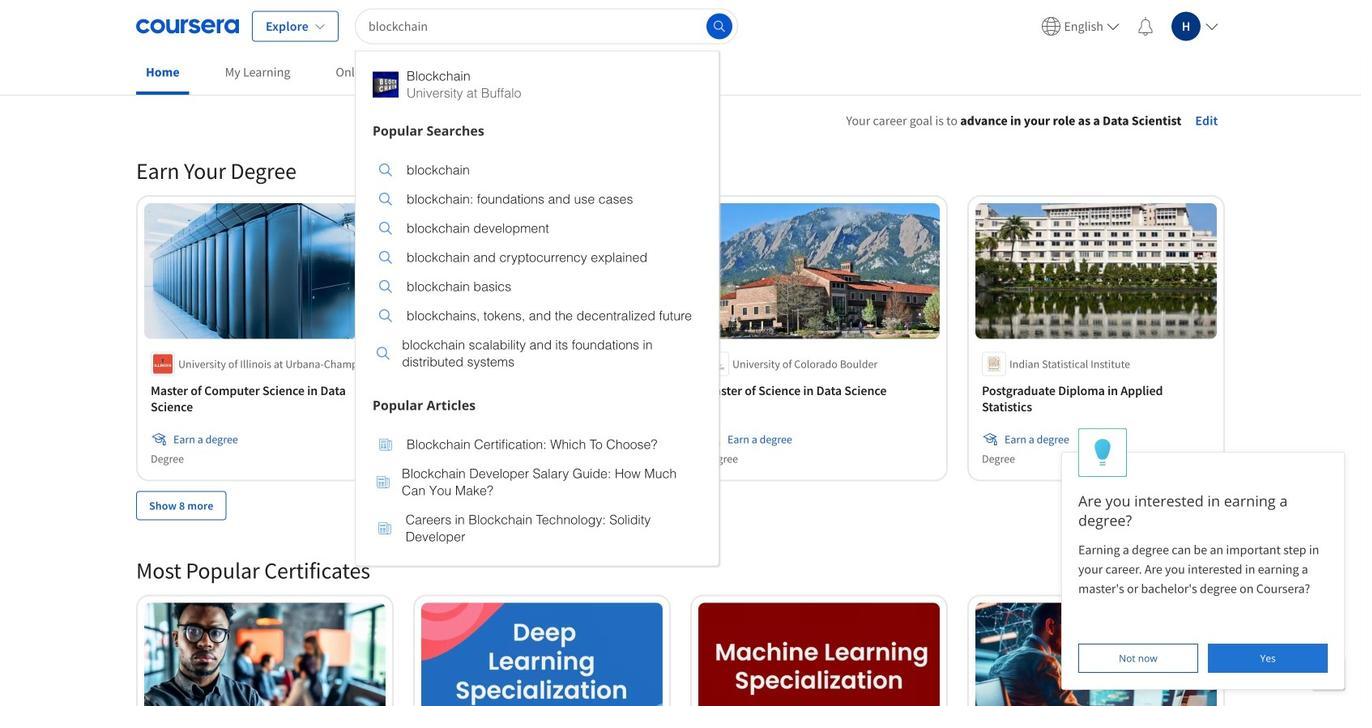 Task type: vqa. For each thing, say whether or not it's contained in the screenshot.
the Autocomplete results list box
yes



Task type: describe. For each thing, give the bounding box(es) containing it.
What do you want to learn? text field
[[355, 9, 738, 44]]

coursera image
[[136, 13, 239, 39]]

earn your degree collection element
[[126, 130, 1235, 547]]

2 list box from the top
[[356, 420, 719, 566]]

lightbulb tip image
[[1095, 439, 1112, 467]]

help center image
[[1320, 665, 1339, 684]]



Task type: locate. For each thing, give the bounding box(es) containing it.
autocomplete results list box
[[355, 51, 720, 567]]

1 vertical spatial list box
[[356, 420, 719, 566]]

0 vertical spatial list box
[[356, 145, 719, 391]]

alice element
[[1062, 429, 1346, 691]]

list box
[[356, 145, 719, 391], [356, 420, 719, 566]]

1 list box from the top
[[356, 145, 719, 391]]

None search field
[[355, 9, 738, 567]]

most popular certificates collection element
[[126, 531, 1235, 707]]

suggestion image image
[[373, 72, 399, 98], [379, 164, 392, 177], [379, 193, 392, 206], [379, 222, 392, 235], [379, 251, 392, 264], [379, 280, 392, 293], [379, 310, 392, 323], [377, 347, 390, 360], [379, 439, 392, 451], [377, 476, 390, 489], [379, 522, 392, 535]]



